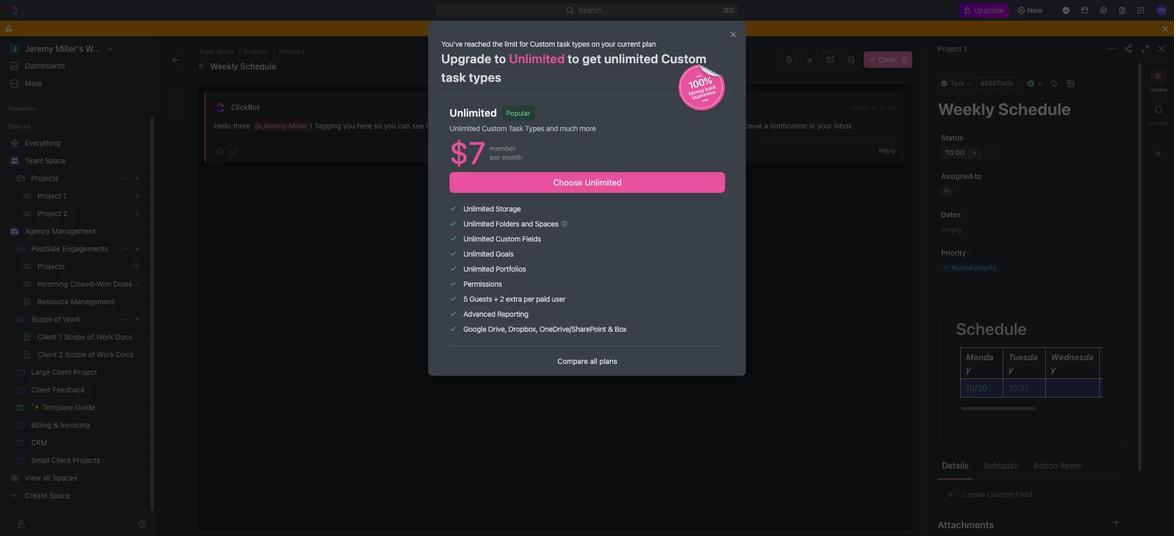 Task type: locate. For each thing, give the bounding box(es) containing it.
0 vertical spatial spaces
[[8, 123, 30, 130]]

per down 'member'
[[490, 153, 500, 162]]

team
[[199, 48, 215, 56], [25, 156, 43, 165]]

team space link
[[197, 47, 237, 57], [25, 153, 143, 169]]

1 horizontal spatial per
[[524, 295, 534, 304]]

y down "monda" in the right bottom of the page
[[966, 365, 971, 375]]

compare all plans button
[[558, 357, 617, 366]]

dropbox,
[[509, 325, 538, 334]]

per left paid
[[524, 295, 534, 304]]

&
[[608, 325, 613, 334]]

custom
[[530, 39, 555, 48], [661, 51, 707, 66], [482, 124, 507, 133], [496, 235, 521, 244], [987, 491, 1014, 499]]

0 vertical spatial team
[[199, 48, 215, 56]]

86867tx0k button
[[976, 77, 1018, 90]]

10:54
[[879, 104, 895, 112]]

unlimited for unlimited folders and spaces
[[464, 220, 494, 229]]

goals
[[496, 250, 514, 259]]

easy
[[442, 121, 457, 130]]

1 vertical spatial spaces
[[535, 220, 559, 229]]

custom down folders
[[496, 235, 521, 244]]

0 horizontal spatial upgrade
[[441, 51, 492, 66]]

unlimited right choose
[[585, 178, 622, 188]]

upgrade down reached in the top of the page
[[441, 51, 492, 66]]

! tagging you here so you can see how easy it is to collaborate on clickup. whenever anyone @mentions you about work, you'll receive a notification in your inbox.
[[310, 121, 854, 130]]

activity
[[1149, 120, 1169, 126]]

0 horizontal spatial schedule
[[240, 62, 276, 71]]

agency
[[25, 227, 50, 236]]

1 horizontal spatial spaces
[[535, 220, 559, 229]]

0 vertical spatial details
[[1150, 87, 1168, 93]]

team up 'weekly'
[[199, 48, 215, 56]]

spaces up fields
[[535, 220, 559, 229]]

sidebar navigation
[[0, 36, 155, 537]]

project 1 link up weekly schedule link
[[277, 47, 307, 57]]

browser
[[555, 24, 583, 33]]

1 horizontal spatial details
[[1150, 87, 1168, 93]]

space right user group image
[[45, 156, 66, 165]]

create
[[962, 491, 985, 499]]

projects inside sidebar 'navigation'
[[31, 174, 59, 183]]

1 vertical spatial projects link
[[31, 170, 116, 187]]

3 y from the left
[[1051, 365, 1056, 375]]

spaces down 'favorites' button
[[8, 123, 30, 130]]

0 vertical spatial team space link
[[197, 47, 237, 57]]

1 vertical spatial on
[[521, 121, 529, 130]]

project 1 link down upgrade link on the top of page
[[938, 44, 967, 53]]

subtasks
[[983, 461, 1019, 471]]

action items
[[1033, 461, 1082, 471]]

1 vertical spatial per
[[524, 295, 534, 304]]

1 vertical spatial team space link
[[25, 153, 143, 169]]

to down types
[[568, 51, 580, 66]]

on right types
[[592, 39, 600, 48]]

assigned
[[941, 172, 973, 181]]

0 vertical spatial per
[[490, 153, 500, 162]]

unlimited up unlimited goals
[[464, 235, 494, 244]]

details up activity
[[1150, 87, 1168, 93]]

Edit task name text field
[[938, 99, 1125, 119]]

0 vertical spatial projects
[[245, 48, 269, 56]]

get
[[582, 51, 602, 66]]

on down popular
[[521, 121, 529, 130]]

work,
[[698, 121, 716, 130]]

assigned to
[[941, 172, 982, 181]]

dashboards link
[[4, 58, 145, 74]]

task sidebar navigation tab list
[[1147, 68, 1170, 162]]

you
[[489, 24, 501, 33], [343, 121, 355, 130], [384, 121, 396, 130], [663, 121, 675, 130]]

enable
[[638, 24, 662, 33]]

project 1
[[938, 44, 967, 53]]

details
[[1150, 87, 1168, 93], [942, 461, 969, 471]]

per inside member per month
[[490, 153, 500, 162]]

custom left the field
[[987, 491, 1014, 499]]

and up fields
[[521, 220, 533, 229]]

weekly schedule link
[[208, 60, 278, 73]]

unlimited for unlimited custom task types and much more
[[450, 124, 480, 133]]

favorites button
[[4, 103, 40, 115]]

you left about
[[663, 121, 675, 130]]

can
[[398, 121, 410, 130]]

management
[[52, 227, 96, 236]]

user group image
[[11, 158, 18, 164]]

unlimited down the unlimited storage
[[464, 220, 494, 229]]

your right in
[[817, 121, 832, 130]]

1 y from the left
[[966, 365, 971, 375]]

0 vertical spatial schedule
[[240, 62, 276, 71]]

y inside tuesda y
[[1009, 365, 1013, 375]]

projects link down team space
[[31, 170, 116, 187]]

0 horizontal spatial on
[[521, 121, 529, 130]]

y down 'tuesda'
[[1009, 365, 1013, 375]]

unlimited up is
[[450, 107, 497, 119]]

2 y from the left
[[1009, 365, 1013, 375]]

unlimited right how
[[450, 124, 480, 133]]

1 vertical spatial and
[[521, 220, 533, 229]]

projects down team space
[[31, 174, 59, 183]]

1 vertical spatial space
[[45, 156, 66, 165]]

custom down this
[[661, 51, 707, 66]]

reply button
[[875, 145, 900, 157]]

1 vertical spatial details
[[942, 461, 969, 471]]

0 vertical spatial upgrade
[[974, 6, 1004, 15]]

task
[[509, 124, 523, 133]]

1 vertical spatial schedule
[[956, 319, 1027, 339]]

hello there
[[214, 121, 252, 130]]

notifications?
[[585, 24, 631, 33]]

details up create
[[942, 461, 969, 471]]

unlimited inside button
[[585, 178, 622, 188]]

all
[[590, 357, 598, 366]]

schedule down team space / projects / project 1
[[240, 62, 276, 71]]

1 horizontal spatial upgrade
[[974, 6, 1004, 15]]

0 horizontal spatial project 1 link
[[277, 47, 307, 57]]

action items button
[[1029, 457, 1086, 475]]

want
[[503, 24, 520, 33]]

0 horizontal spatial /
[[239, 48, 241, 56]]

tagging
[[315, 121, 341, 130]]

0 horizontal spatial team
[[25, 156, 43, 165]]

0 horizontal spatial details
[[942, 461, 969, 471]]

1 horizontal spatial space
[[216, 48, 235, 56]]

advanced
[[464, 310, 495, 319]]

upgrade
[[974, 6, 1004, 15], [441, 51, 492, 66]]

1 horizontal spatial project 1 link
[[938, 44, 967, 53]]

0 horizontal spatial y
[[966, 365, 971, 375]]

tree
[[4, 135, 145, 505]]

unlimited for unlimited custom fields
[[464, 235, 494, 244]]

and left much
[[546, 124, 558, 133]]

1 / from the left
[[239, 48, 241, 56]]

upgrade left new button
[[974, 6, 1004, 15]]

status
[[941, 133, 963, 142]]

project
[[938, 44, 962, 53], [279, 48, 300, 56]]

0 horizontal spatial space
[[45, 156, 66, 165]]

projects up weekly schedule
[[245, 48, 269, 56]]

1 horizontal spatial team
[[199, 48, 215, 56]]

guests
[[470, 295, 492, 304]]

tree containing team space
[[4, 135, 145, 505]]

0 horizontal spatial per
[[490, 153, 500, 162]]

so
[[374, 121, 382, 130]]

permissions
[[464, 280, 502, 289]]

0 vertical spatial your
[[601, 39, 616, 48]]

0 horizontal spatial team space link
[[25, 153, 143, 169]]

1 vertical spatial projects
[[31, 174, 59, 183]]

0 vertical spatial projects link
[[243, 47, 271, 57]]

scope of work
[[31, 315, 80, 324]]

1
[[964, 44, 967, 53], [302, 48, 304, 56]]

much
[[560, 124, 578, 133]]

custom left task
[[482, 124, 507, 133]]

1 horizontal spatial your
[[817, 121, 832, 130]]

0 vertical spatial space
[[216, 48, 235, 56]]

on
[[592, 39, 600, 48], [521, 121, 529, 130]]

1 vertical spatial your
[[817, 121, 832, 130]]

here
[[357, 121, 372, 130]]

1 horizontal spatial and
[[546, 124, 558, 133]]

unlimited up unlimited portfolios
[[464, 250, 494, 259]]

0 horizontal spatial projects
[[31, 174, 59, 183]]

receive
[[738, 121, 762, 130]]

y down "wednesda"
[[1051, 365, 1056, 375]]

projects
[[245, 48, 269, 56], [31, 174, 59, 183]]

to down the
[[495, 51, 506, 66]]

space
[[216, 48, 235, 56], [45, 156, 66, 165]]

field
[[1016, 491, 1032, 499]]

schedule up "monda" in the right bottom of the page
[[956, 319, 1027, 339]]

you've reached the limit for custom task types on your current plan
[[441, 39, 656, 48]]

1 horizontal spatial y
[[1009, 365, 1013, 375]]

team inside sidebar 'navigation'
[[25, 156, 43, 165]]

0 horizontal spatial spaces
[[8, 123, 30, 130]]

@mentions
[[623, 121, 661, 130]]

see
[[412, 121, 424, 130]]

unlimited folders and spaces
[[464, 220, 559, 229]]

compare all plans
[[558, 357, 617, 366]]

you right so at the left top of page
[[384, 121, 396, 130]]

popular
[[506, 109, 530, 117]]

project 1 link
[[938, 44, 967, 53], [277, 47, 307, 57]]

team right user group image
[[25, 156, 43, 165]]

clickbot button
[[230, 103, 260, 112]]

y
[[966, 365, 971, 375], [1009, 365, 1013, 375], [1051, 365, 1056, 375]]

custom inside "button"
[[987, 491, 1014, 499]]

space for team space
[[45, 156, 66, 165]]

space for team space / projects / project 1
[[216, 48, 235, 56]]

spaces
[[8, 123, 30, 130], [535, 220, 559, 229]]

tree inside sidebar 'navigation'
[[4, 135, 145, 505]]

unlimited for unlimited goals
[[464, 250, 494, 259]]

space up 'weekly'
[[216, 48, 235, 56]]

oct
[[850, 104, 861, 112]]

projects link up weekly schedule
[[243, 47, 271, 57]]

0 horizontal spatial and
[[521, 220, 533, 229]]

y inside monda y
[[966, 365, 971, 375]]

it
[[459, 121, 463, 130]]

1 vertical spatial team
[[25, 156, 43, 165]]

more
[[580, 124, 596, 133]]

unlimited left storage
[[464, 205, 494, 213]]

upgrade for upgrade to unlimited
[[441, 51, 492, 66]]

0 vertical spatial on
[[592, 39, 600, 48]]

y inside wednesda y
[[1051, 365, 1056, 375]]

clickbot
[[231, 103, 260, 112]]

1 horizontal spatial project
[[938, 44, 962, 53]]

details inside 'task sidebar navigation' tab list
[[1150, 87, 1168, 93]]

upgrade to unlimited
[[441, 51, 565, 66]]

0 horizontal spatial projects link
[[31, 170, 116, 187]]

details button
[[938, 457, 973, 475]]

unlimited storage
[[464, 205, 521, 213]]

1 horizontal spatial /
[[273, 48, 275, 56]]

unlimited up "permissions"
[[464, 265, 494, 274]]

2 horizontal spatial y
[[1051, 365, 1056, 375]]

space inside sidebar 'navigation'
[[45, 156, 66, 165]]

your down notifications?
[[601, 39, 616, 48]]

projects link
[[243, 47, 271, 57], [31, 170, 116, 187]]

unlimited
[[509, 51, 565, 66], [450, 107, 497, 119], [450, 124, 480, 133], [585, 178, 622, 188], [464, 205, 494, 213], [464, 220, 494, 229], [464, 235, 494, 244], [464, 250, 494, 259], [464, 265, 494, 274]]

1 vertical spatial upgrade
[[441, 51, 492, 66]]



Task type: describe. For each thing, give the bounding box(es) containing it.
tuesda
[[1009, 353, 1038, 362]]

details inside button
[[942, 461, 969, 471]]

the
[[492, 39, 503, 48]]

task
[[557, 39, 570, 48]]

limit
[[505, 39, 518, 48]]

agency management link
[[25, 223, 143, 240]]

anyone
[[597, 121, 621, 130]]

types
[[525, 124, 544, 133]]

choose
[[553, 178, 583, 188]]

choose unlimited button
[[450, 172, 725, 193]]

y for wednesda y
[[1051, 365, 1056, 375]]

wednesda
[[1051, 353, 1094, 362]]

enable
[[530, 24, 553, 33]]

choose unlimited
[[553, 178, 622, 188]]

extra
[[506, 295, 522, 304]]

weekly schedule
[[210, 62, 276, 71]]

unlimited for unlimited storage
[[464, 205, 494, 213]]

reached
[[465, 39, 491, 48]]

action
[[1033, 461, 1058, 471]]

custom for create custom field
[[987, 491, 1014, 499]]

custom for unlimited custom task types and much more
[[482, 124, 507, 133]]

upgrade for upgrade
[[974, 6, 1004, 15]]

do you want to enable browser notifications? enable hide this
[[477, 24, 697, 33]]

e
[[903, 56, 907, 63]]

unlimited for unlimited portfolios
[[464, 265, 494, 274]]

unlimited for unlimited
[[450, 107, 497, 119]]

10/31
[[1009, 384, 1029, 393]]

google drive,
[[464, 325, 507, 334]]

tuesda y
[[1009, 353, 1038, 375]]

to get unlimited custom task types
[[441, 51, 707, 84]]

1 horizontal spatial on
[[592, 39, 600, 48]]

you left here
[[343, 121, 355, 130]]

current plan
[[617, 39, 656, 48]]

how
[[426, 121, 440, 130]]

business time image
[[11, 228, 18, 235]]

scope
[[31, 315, 52, 324]]

spaces inside sidebar 'navigation'
[[8, 123, 30, 130]]

to right assigned
[[975, 172, 982, 181]]

team space
[[25, 156, 66, 165]]

create custom field
[[962, 491, 1032, 499]]

you've
[[441, 39, 463, 48]]

in
[[810, 121, 815, 130]]

google drive, dropbox, onedrive/sharepoint & box
[[464, 325, 627, 334]]

custom down enable on the left top of page
[[530, 39, 555, 48]]

team space / projects / project 1
[[199, 48, 304, 56]]

types
[[572, 39, 590, 48]]

fields
[[522, 235, 541, 244]]

there
[[233, 121, 250, 130]]

clear
[[878, 55, 897, 64]]

1 horizontal spatial team space link
[[197, 47, 237, 57]]

new
[[1028, 6, 1043, 15]]

unlimited
[[604, 51, 658, 66]]

team for team space
[[25, 156, 43, 165]]

advanced reporting
[[464, 310, 529, 319]]

y for monda y
[[966, 365, 971, 375]]

0 horizontal spatial project
[[279, 48, 300, 56]]

postsale
[[31, 245, 60, 253]]

favorites
[[8, 105, 36, 113]]

you'll
[[718, 121, 736, 130]]

unlimited down you've reached the limit for custom task types on your current plan
[[509, 51, 565, 66]]

to inside to get unlimited custom task types
[[568, 51, 580, 66]]

agency management
[[25, 227, 96, 236]]

dates
[[941, 210, 961, 219]]

attachments
[[938, 520, 994, 531]]

postsale engagements link
[[31, 241, 116, 257]]

1 horizontal spatial projects
[[245, 48, 269, 56]]

0 horizontal spatial 1
[[302, 48, 304, 56]]

5 guests + 2 extra per paid user
[[464, 295, 566, 304]]

new button
[[1013, 2, 1049, 19]]

86867tx0k
[[980, 79, 1014, 87]]

clickup.
[[531, 121, 559, 130]]

for
[[519, 39, 528, 48]]

0 horizontal spatial your
[[601, 39, 616, 48]]

weekly
[[210, 62, 238, 71]]

unlimited custom fields
[[464, 235, 541, 244]]

1 horizontal spatial schedule
[[956, 319, 1027, 339]]

member per month
[[490, 144, 522, 162]]

hide
[[667, 24, 683, 33]]

team for team space / projects / project 1
[[199, 48, 215, 56]]

folders
[[496, 220, 519, 229]]

storage
[[496, 205, 521, 213]]

2 / from the left
[[273, 48, 275, 56]]

1 horizontal spatial 1
[[964, 44, 967, 53]]

you right do
[[489, 24, 501, 33]]

collaborate
[[482, 121, 519, 130]]

postsale engagements
[[31, 245, 108, 253]]

to right want
[[521, 24, 528, 33]]

at
[[871, 104, 877, 112]]

do
[[477, 24, 487, 33]]

wednesda y
[[1051, 353, 1094, 375]]

scope of work link
[[31, 311, 116, 328]]

y for tuesda y
[[1009, 365, 1013, 375]]

search...
[[579, 6, 608, 15]]

custom inside to get unlimited custom task types
[[661, 51, 707, 66]]

whenever
[[561, 121, 595, 130]]

a
[[764, 121, 768, 130]]

portfolios
[[496, 265, 526, 274]]

0 vertical spatial and
[[546, 124, 558, 133]]

!
[[310, 121, 313, 130]]

1 horizontal spatial projects link
[[243, 47, 271, 57]]

monda y
[[966, 353, 994, 375]]

this
[[684, 24, 697, 33]]

reply
[[879, 147, 895, 155]]

create custom field button
[[938, 485, 1125, 506]]

to right is
[[473, 121, 480, 130]]

monda
[[966, 353, 994, 362]]

oct 31 at 10:54
[[850, 104, 895, 112]]

custom for unlimited custom fields
[[496, 235, 521, 244]]

about
[[677, 121, 696, 130]]

user
[[552, 295, 566, 304]]



Task type: vqa. For each thing, say whether or not it's contained in the screenshot.
invite
no



